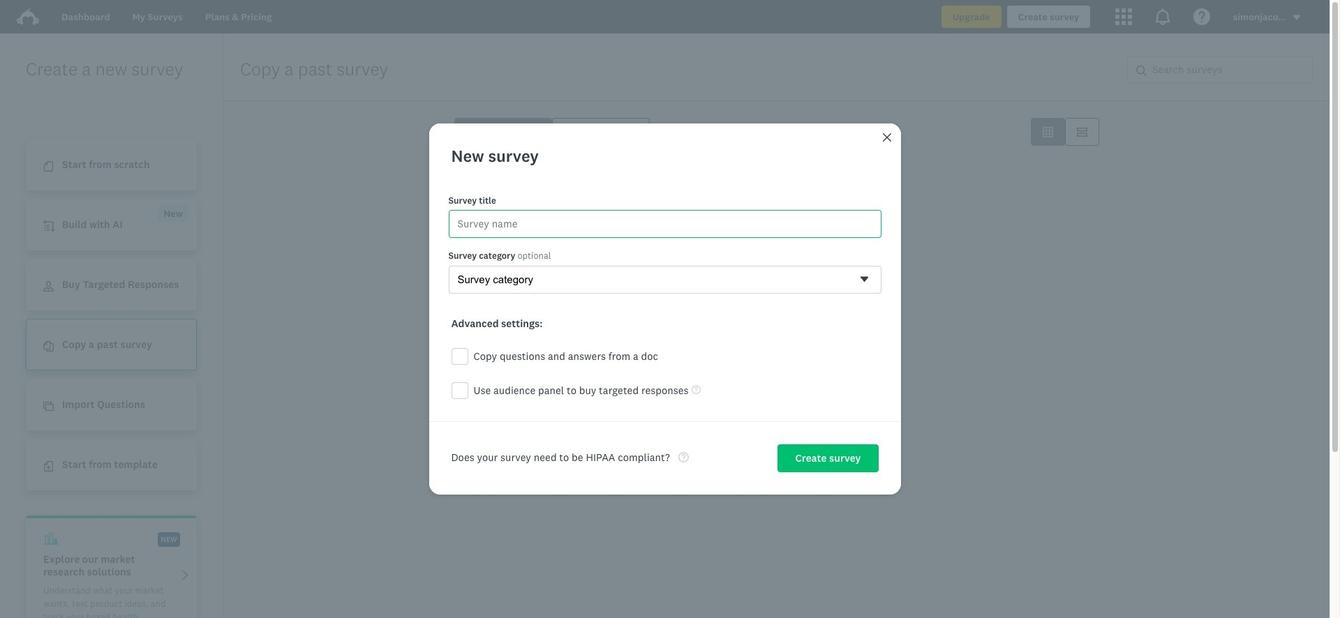 Task type: vqa. For each thing, say whether or not it's contained in the screenshot.
2nd Products Icon from left
no



Task type: describe. For each thing, give the bounding box(es) containing it.
close image
[[881, 132, 893, 143]]

1 horizontal spatial help image
[[692, 385, 701, 394]]

starfilled image
[[569, 127, 580, 137]]

textboxmultiple image
[[1077, 127, 1087, 137]]

close image
[[883, 133, 891, 142]]

chevronright image
[[180, 570, 191, 581]]



Task type: locate. For each thing, give the bounding box(es) containing it.
Search surveys field
[[1147, 57, 1312, 83]]

0 vertical spatial help image
[[692, 385, 701, 394]]

0 horizontal spatial help image
[[678, 452, 689, 463]]

dropdown arrow icon image
[[1292, 13, 1302, 23], [1293, 15, 1301, 20]]

Survey name field
[[449, 210, 881, 238]]

documentplus image
[[43, 462, 54, 472]]

brand logo image
[[17, 6, 39, 28], [17, 8, 39, 25]]

dialog
[[429, 123, 901, 495]]

help image
[[692, 385, 701, 394], [678, 452, 689, 463]]

1 brand logo image from the top
[[17, 6, 39, 28]]

notification center icon image
[[1155, 8, 1172, 25]]

grid image
[[1043, 127, 1053, 137]]

user image
[[43, 282, 54, 292]]

document image
[[43, 161, 54, 172]]

help icon image
[[1194, 8, 1211, 25]]

documentclone image
[[43, 342, 54, 352]]

search image
[[1137, 65, 1147, 76]]

clone image
[[43, 402, 54, 412]]

starfilled image
[[589, 365, 599, 376]]

1 vertical spatial help image
[[678, 452, 689, 463]]

products icon image
[[1116, 8, 1133, 25], [1116, 8, 1133, 25]]

2 brand logo image from the top
[[17, 8, 39, 25]]



